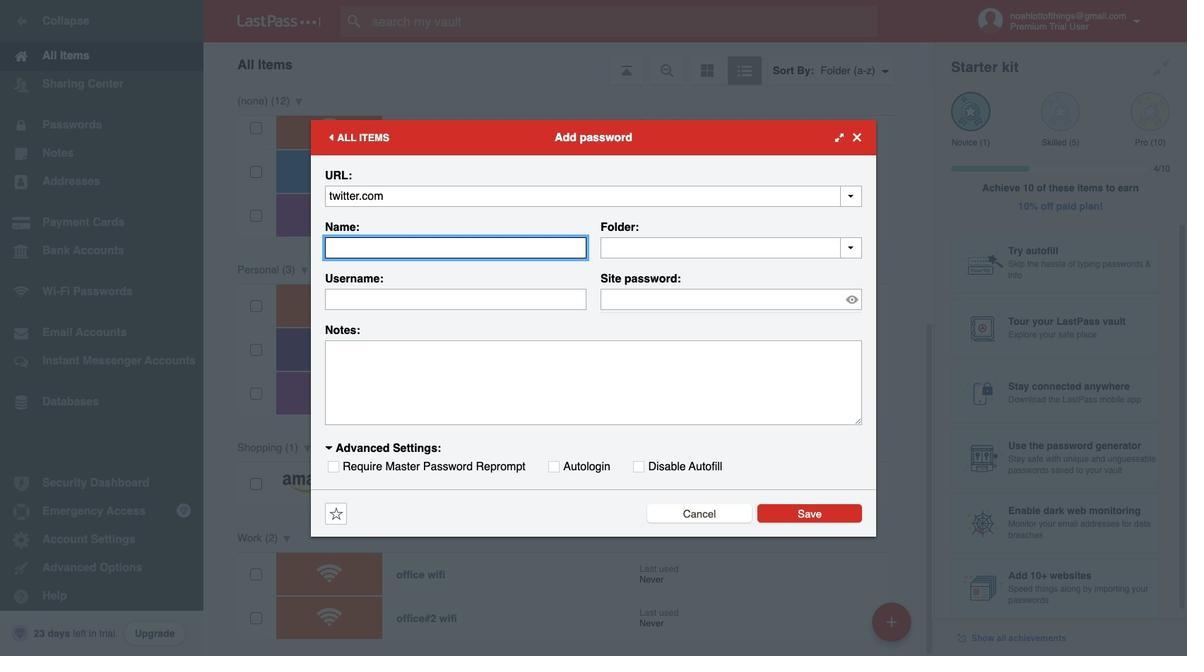 Task type: describe. For each thing, give the bounding box(es) containing it.
Search search field
[[341, 6, 905, 37]]

main navigation navigation
[[0, 0, 204, 657]]

lastpass image
[[237, 15, 321, 28]]

vault options navigation
[[204, 42, 934, 85]]



Task type: vqa. For each thing, say whether or not it's contained in the screenshot.
Main navigation navigation
yes



Task type: locate. For each thing, give the bounding box(es) containing it.
search my vault text field
[[341, 6, 905, 37]]

new item image
[[887, 617, 897, 627]]

None password field
[[601, 289, 862, 310]]

dialog
[[311, 120, 876, 537]]

None text field
[[325, 237, 587, 258], [601, 237, 862, 258], [325, 289, 587, 310], [325, 237, 587, 258], [601, 237, 862, 258], [325, 289, 587, 310]]

new item navigation
[[867, 599, 920, 657]]

None text field
[[325, 186, 862, 207], [325, 340, 862, 425], [325, 186, 862, 207], [325, 340, 862, 425]]



